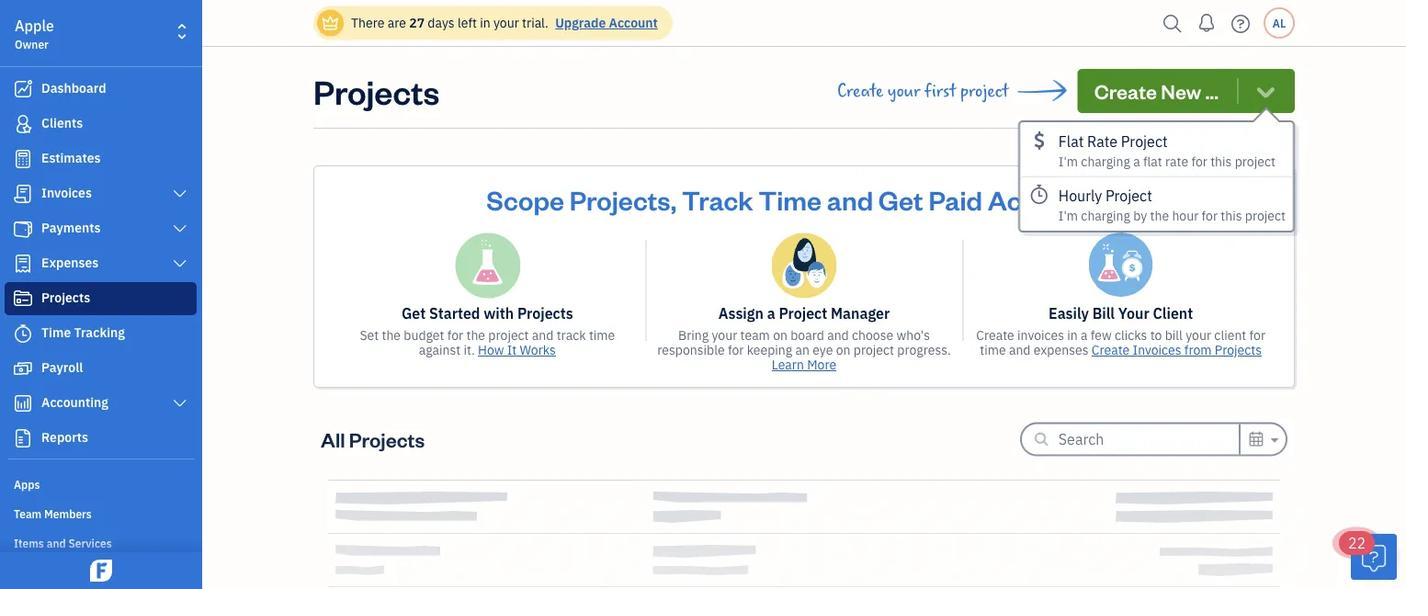 Task type: vqa. For each thing, say whether or not it's contained in the screenshot.
top the a
yes



Task type: describe. For each thing, give the bounding box(es) containing it.
your left trial.
[[494, 14, 519, 31]]

create new …
[[1094, 78, 1219, 104]]

resource center badge image
[[1351, 534, 1397, 580]]

time inside 'link'
[[41, 324, 71, 341]]

track
[[682, 182, 753, 216]]

team members link
[[5, 499, 197, 527]]

apple owner
[[15, 16, 54, 51]]

choose
[[852, 327, 894, 344]]

your inside assign a project manager bring your team on board and choose who's responsible for keeping an eye on project progress. learn more
[[712, 327, 737, 344]]

assign a project manager bring your team on board and choose who's responsible for keeping an eye on project progress. learn more
[[657, 304, 951, 373]]

create invoices from projects
[[1092, 341, 1262, 358]]

set the budget for the project and track time against it.
[[360, 327, 615, 358]]

expenses link
[[5, 247, 197, 280]]

paid
[[929, 182, 983, 216]]

set
[[360, 327, 379, 344]]

learn
[[772, 356, 804, 373]]

more
[[807, 356, 837, 373]]

by
[[1133, 207, 1147, 224]]

crown image
[[321, 13, 340, 33]]

project for i'm
[[1121, 131, 1168, 151]]

clients link
[[5, 108, 197, 141]]

projects up track
[[517, 304, 573, 323]]

against
[[419, 341, 461, 358]]

freshbooks image
[[86, 560, 116, 582]]

from
[[1185, 341, 1212, 358]]

easily
[[1049, 304, 1089, 323]]

dashboard image
[[12, 80, 34, 98]]

team
[[14, 506, 42, 521]]

Search text field
[[1059, 425, 1239, 454]]

first
[[925, 81, 956, 101]]

create invoices in a few clicks to bill your client for time and expenses
[[976, 327, 1266, 358]]

hourly
[[1059, 186, 1102, 205]]

close image
[[1261, 178, 1282, 199]]

members
[[44, 506, 92, 521]]

payments
[[41, 219, 101, 236]]

invoice image
[[12, 185, 34, 203]]

bill
[[1165, 327, 1183, 344]]

0 horizontal spatial in
[[480, 14, 490, 31]]

trial.
[[522, 14, 549, 31]]

upgrade
[[555, 14, 606, 31]]

dashboard link
[[5, 73, 197, 106]]

progress.
[[897, 341, 951, 358]]

project inside the hourly project i'm charging by the hour for this project
[[1106, 186, 1152, 205]]

estimates
[[41, 149, 101, 166]]

a inside flat rate project i'm charging a flat rate for this project
[[1133, 153, 1140, 170]]

projects down there on the top of the page
[[313, 69, 440, 113]]

all
[[321, 426, 345, 452]]

time tracking
[[41, 324, 125, 341]]

accounting link
[[5, 387, 197, 420]]

expenses
[[41, 254, 99, 271]]

owner
[[15, 37, 49, 51]]

it
[[507, 341, 517, 358]]

and inside the "set the budget for the project and track time against it."
[[532, 327, 554, 344]]

services
[[68, 536, 112, 551]]

report image
[[12, 429, 34, 448]]

your left first
[[888, 81, 920, 101]]

it.
[[464, 341, 475, 358]]

payments link
[[5, 212, 197, 245]]

flat
[[1143, 153, 1162, 170]]

create for create invoices in a few clicks to bill your client for time and expenses
[[976, 327, 1015, 344]]

invoices inside main element
[[41, 184, 92, 201]]

payroll
[[41, 359, 83, 376]]

money image
[[12, 359, 34, 378]]

in inside create invoices in a few clicks to bill your client for time and expenses
[[1067, 327, 1078, 344]]

clicks
[[1115, 327, 1147, 344]]

projects,
[[570, 182, 677, 216]]

create for create your first project
[[837, 81, 883, 101]]

hourly project i'm charging by the hour for this project
[[1059, 186, 1286, 224]]

chevron large down image for payments
[[172, 222, 188, 236]]

your
[[1118, 304, 1150, 323]]

who's
[[897, 327, 930, 344]]

client image
[[12, 115, 34, 133]]

notifications image
[[1192, 5, 1222, 41]]

how it works
[[478, 341, 556, 358]]

clients
[[41, 114, 83, 131]]

reports
[[41, 429, 88, 446]]

scope projects, track time and get paid accurately
[[486, 182, 1122, 216]]

payment image
[[12, 220, 34, 238]]

project right first
[[960, 81, 1009, 101]]

invoices link
[[5, 177, 197, 210]]

items and services link
[[5, 529, 197, 556]]

time tracking link
[[5, 317, 197, 350]]

calendar image
[[1248, 428, 1265, 450]]

easily bill your client
[[1049, 304, 1193, 323]]

how
[[478, 341, 504, 358]]

chart image
[[12, 394, 34, 413]]

team members
[[14, 506, 92, 521]]

i'm inside the hourly project i'm charging by the hour for this project
[[1059, 207, 1078, 224]]

1 horizontal spatial the
[[466, 327, 485, 344]]

bring
[[678, 327, 709, 344]]

are
[[388, 14, 406, 31]]

a inside create invoices in a few clicks to bill your client for time and expenses
[[1081, 327, 1088, 344]]

payroll link
[[5, 352, 197, 385]]

get started with projects image
[[454, 233, 521, 299]]

1 horizontal spatial time
[[759, 182, 822, 216]]

budget
[[404, 327, 444, 344]]

22
[[1348, 534, 1366, 553]]

rate
[[1087, 131, 1118, 151]]



Task type: locate. For each thing, give the bounding box(es) containing it.
get started with projects
[[402, 304, 573, 323]]

for right client
[[1250, 327, 1266, 344]]

create down bill
[[1092, 341, 1130, 358]]

project inside the hourly project i'm charging by the hour for this project
[[1245, 207, 1286, 224]]

this inside the hourly project i'm charging by the hour for this project
[[1221, 207, 1242, 224]]

this inside flat rate project i'm charging a flat rate for this project
[[1211, 153, 1232, 170]]

this right hour
[[1221, 207, 1242, 224]]

time right track
[[589, 327, 615, 344]]

project
[[960, 81, 1009, 101], [1235, 153, 1276, 170], [1245, 207, 1286, 224], [488, 327, 529, 344], [854, 341, 894, 358]]

project down the manager
[[854, 341, 894, 358]]

1 horizontal spatial on
[[836, 341, 851, 358]]

projects right all on the left bottom
[[349, 426, 425, 452]]

create up 'rate'
[[1094, 78, 1157, 104]]

on right team
[[773, 327, 788, 344]]

in right left
[[480, 14, 490, 31]]

create inside the create new … dropdown button
[[1094, 78, 1157, 104]]

projects down expenses
[[41, 289, 90, 306]]

chevron large down image for expenses
[[172, 256, 188, 271]]

0 horizontal spatial the
[[382, 327, 401, 344]]

create
[[1094, 78, 1157, 104], [837, 81, 883, 101], [976, 327, 1015, 344], [1092, 341, 1130, 358]]

flat
[[1059, 131, 1084, 151]]

the right the set
[[382, 327, 401, 344]]

timer image
[[12, 324, 34, 343]]

chevron large down image inside accounting link
[[172, 396, 188, 411]]

chevron large down image
[[172, 256, 188, 271], [172, 396, 188, 411]]

0 horizontal spatial on
[[773, 327, 788, 344]]

0 vertical spatial time
[[759, 182, 822, 216]]

charging down hourly
[[1081, 207, 1130, 224]]

upgrade account link
[[552, 14, 658, 31]]

project inside flat rate project i'm charging a flat rate for this project
[[1121, 131, 1168, 151]]

project inside assign a project manager bring your team on board and choose who's responsible for keeping an eye on project progress. learn more
[[779, 304, 827, 323]]

1 vertical spatial time
[[41, 324, 71, 341]]

0 vertical spatial this
[[1211, 153, 1232, 170]]

0 horizontal spatial time
[[589, 327, 615, 344]]

project inside flat rate project i'm charging a flat rate for this project
[[1235, 153, 1276, 170]]

with
[[484, 304, 514, 323]]

1 vertical spatial chevron large down image
[[172, 396, 188, 411]]

project up close image
[[1235, 153, 1276, 170]]

caretdown image
[[1268, 429, 1279, 451]]

project inside the "set the budget for the project and track time against it."
[[488, 327, 529, 344]]

your down assign
[[712, 327, 737, 344]]

0 horizontal spatial get
[[402, 304, 426, 323]]

the
[[1150, 207, 1169, 224], [382, 327, 401, 344], [466, 327, 485, 344]]

and
[[827, 182, 873, 216], [532, 327, 554, 344], [827, 327, 849, 344], [1009, 341, 1031, 358], [47, 536, 66, 551]]

0 vertical spatial invoices
[[41, 184, 92, 201]]

for left keeping
[[728, 341, 744, 358]]

projects right from
[[1215, 341, 1262, 358]]

charging inside the hourly project i'm charging by the hour for this project
[[1081, 207, 1130, 224]]

and inside create invoices in a few clicks to bill your client for time and expenses
[[1009, 341, 1031, 358]]

project for manager
[[779, 304, 827, 323]]

manager
[[831, 304, 890, 323]]

estimate image
[[12, 150, 34, 168]]

eye
[[813, 341, 833, 358]]

flat rate project i'm charging a flat rate for this project
[[1059, 131, 1276, 170]]

few
[[1091, 327, 1112, 344]]

2 i'm from the top
[[1059, 207, 1078, 224]]

charging inside flat rate project i'm charging a flat rate for this project
[[1081, 153, 1130, 170]]

items
[[14, 536, 44, 551]]

for inside the "set the budget for the project and track time against it."
[[447, 327, 463, 344]]

2 vertical spatial a
[[1081, 327, 1088, 344]]

in down easily
[[1067, 327, 1078, 344]]

there
[[351, 14, 385, 31]]

0 vertical spatial charging
[[1081, 153, 1130, 170]]

2 chevron large down image from the top
[[172, 396, 188, 411]]

an
[[795, 341, 810, 358]]

chevron large down image
[[172, 187, 188, 201], [172, 222, 188, 236]]

1 vertical spatial in
[[1067, 327, 1078, 344]]

project inside assign a project manager bring your team on board and choose who's responsible for keeping an eye on project progress. learn more
[[854, 341, 894, 358]]

for left it.
[[447, 327, 463, 344]]

1 vertical spatial get
[[402, 304, 426, 323]]

and right board
[[827, 327, 849, 344]]

a left 'flat'
[[1133, 153, 1140, 170]]

a left few on the bottom of the page
[[1081, 327, 1088, 344]]

charging down 'rate'
[[1081, 153, 1130, 170]]

assign
[[719, 304, 764, 323]]

apple
[[15, 16, 54, 35]]

1 vertical spatial invoices
[[1133, 341, 1182, 358]]

0 vertical spatial project
[[1121, 131, 1168, 151]]

a inside assign a project manager bring your team on board and choose who's responsible for keeping an eye on project progress. learn more
[[767, 304, 775, 323]]

1 horizontal spatial a
[[1081, 327, 1088, 344]]

1 chevron large down image from the top
[[172, 187, 188, 201]]

1 horizontal spatial get
[[879, 182, 923, 216]]

22 button
[[1339, 531, 1397, 580]]

your inside create invoices in a few clicks to bill your client for time and expenses
[[1186, 327, 1211, 344]]

1 vertical spatial chevron large down image
[[172, 222, 188, 236]]

1 vertical spatial project
[[1106, 186, 1152, 205]]

i'm inside flat rate project i'm charging a flat rate for this project
[[1059, 153, 1078, 170]]

a up team
[[767, 304, 775, 323]]

expenses
[[1034, 341, 1089, 358]]

chevron large down image inside expenses "link"
[[172, 256, 188, 271]]

to
[[1151, 327, 1162, 344]]

hour
[[1172, 207, 1199, 224]]

get
[[879, 182, 923, 216], [402, 304, 426, 323]]

estimates link
[[5, 142, 197, 176]]

project up 'flat'
[[1121, 131, 1168, 151]]

chevron large down image up reports link
[[172, 396, 188, 411]]

and inside assign a project manager bring your team on board and choose who's responsible for keeping an eye on project progress. learn more
[[827, 327, 849, 344]]

invoices
[[41, 184, 92, 201], [1133, 341, 1182, 358]]

time up assign a project manager image
[[759, 182, 822, 216]]

create inside create invoices in a few clicks to bill your client for time and expenses
[[976, 327, 1015, 344]]

0 horizontal spatial time
[[41, 324, 71, 341]]

started
[[429, 304, 480, 323]]

the inside the hourly project i'm charging by the hour for this project
[[1150, 207, 1169, 224]]

main element
[[0, 0, 248, 589]]

this
[[1211, 153, 1232, 170], [1221, 207, 1242, 224]]

time
[[589, 327, 615, 344], [980, 341, 1006, 358]]

the right the "by"
[[1150, 207, 1169, 224]]

for inside create invoices in a few clicks to bill your client for time and expenses
[[1250, 327, 1266, 344]]

account
[[609, 14, 658, 31]]

project down close image
[[1245, 207, 1286, 224]]

1 i'm from the top
[[1059, 153, 1078, 170]]

apps link
[[5, 470, 197, 497]]

0 vertical spatial get
[[879, 182, 923, 216]]

a
[[1133, 153, 1140, 170], [767, 304, 775, 323], [1081, 327, 1088, 344]]

0 vertical spatial chevron large down image
[[172, 187, 188, 201]]

new
[[1161, 78, 1202, 104]]

…
[[1205, 78, 1219, 104]]

1 vertical spatial this
[[1221, 207, 1242, 224]]

0 vertical spatial a
[[1133, 153, 1140, 170]]

2 horizontal spatial the
[[1150, 207, 1169, 224]]

team
[[740, 327, 770, 344]]

chevron large down image for invoices
[[172, 187, 188, 201]]

and left expenses
[[1009, 341, 1031, 358]]

on right eye on the right bottom
[[836, 341, 851, 358]]

1 horizontal spatial invoices
[[1133, 341, 1182, 358]]

al button
[[1264, 7, 1295, 39]]

this right rate
[[1211, 153, 1232, 170]]

for
[[1192, 153, 1208, 170], [1202, 207, 1218, 224], [447, 327, 463, 344], [1250, 327, 1266, 344], [728, 341, 744, 358]]

1 vertical spatial i'm
[[1059, 207, 1078, 224]]

tracking
[[74, 324, 125, 341]]

time left invoices
[[980, 341, 1006, 358]]

for right rate
[[1192, 153, 1208, 170]]

accurately
[[988, 182, 1122, 216]]

and right items at left bottom
[[47, 536, 66, 551]]

0 vertical spatial i'm
[[1059, 153, 1078, 170]]

track
[[557, 327, 586, 344]]

2 vertical spatial project
[[779, 304, 827, 323]]

time inside the "set the budget for the project and track time against it."
[[589, 327, 615, 344]]

1 horizontal spatial in
[[1067, 327, 1078, 344]]

items and services
[[14, 536, 112, 551]]

expense image
[[12, 255, 34, 273]]

create left first
[[837, 81, 883, 101]]

i'm down hourly
[[1059, 207, 1078, 224]]

time inside create invoices in a few clicks to bill your client for time and expenses
[[980, 341, 1006, 358]]

project
[[1121, 131, 1168, 151], [1106, 186, 1152, 205], [779, 304, 827, 323]]

chevron large down image inside invoices link
[[172, 187, 188, 201]]

dashboard
[[41, 80, 106, 97]]

create new … button
[[1078, 69, 1295, 113]]

2 horizontal spatial a
[[1133, 153, 1140, 170]]

there are 27 days left in your trial. upgrade account
[[351, 14, 658, 31]]

accounting
[[41, 394, 108, 411]]

keeping
[[747, 341, 792, 358]]

time
[[759, 182, 822, 216], [41, 324, 71, 341]]

and up assign a project manager image
[[827, 182, 873, 216]]

your right "bill"
[[1186, 327, 1211, 344]]

rate
[[1165, 153, 1189, 170]]

0 vertical spatial in
[[480, 14, 490, 31]]

2 chevron large down image from the top
[[172, 222, 188, 236]]

projects inside main element
[[41, 289, 90, 306]]

chevron large down image for accounting
[[172, 396, 188, 411]]

project image
[[12, 290, 34, 308]]

project up board
[[779, 304, 827, 323]]

your
[[494, 14, 519, 31], [888, 81, 920, 101], [712, 327, 737, 344], [1186, 327, 1211, 344]]

and left track
[[532, 327, 554, 344]]

i'm down flat on the right top of the page
[[1059, 153, 1078, 170]]

get left paid
[[879, 182, 923, 216]]

1 vertical spatial a
[[767, 304, 775, 323]]

for inside flat rate project i'm charging a flat rate for this project
[[1192, 153, 1208, 170]]

chevron large down image up projects link at the left of page
[[172, 256, 188, 271]]

client
[[1153, 304, 1193, 323]]

time right timer icon
[[41, 324, 71, 341]]

0 vertical spatial chevron large down image
[[172, 256, 188, 271]]

i'm
[[1059, 153, 1078, 170], [1059, 207, 1078, 224]]

0 horizontal spatial invoices
[[41, 184, 92, 201]]

scope
[[486, 182, 564, 216]]

go to help image
[[1226, 10, 1256, 37]]

project up the "by"
[[1106, 186, 1152, 205]]

1 chevron large down image from the top
[[172, 256, 188, 271]]

chevrondown image
[[1253, 78, 1279, 104]]

get up the "budget"
[[402, 304, 426, 323]]

search image
[[1158, 10, 1188, 37]]

chevron large down image down estimates link
[[172, 187, 188, 201]]

projects link
[[5, 282, 197, 315]]

in
[[480, 14, 490, 31], [1067, 327, 1078, 344]]

1 horizontal spatial time
[[980, 341, 1006, 358]]

1 charging from the top
[[1081, 153, 1130, 170]]

0 horizontal spatial a
[[767, 304, 775, 323]]

assign a project manager image
[[772, 233, 837, 299]]

chevron large down image up expenses "link"
[[172, 222, 188, 236]]

al
[[1273, 16, 1286, 30]]

easily bill your client image
[[1089, 233, 1153, 297]]

and inside 'link'
[[47, 536, 66, 551]]

on
[[773, 327, 788, 344], [836, 341, 851, 358]]

project down with
[[488, 327, 529, 344]]

2 charging from the top
[[1081, 207, 1130, 224]]

projects
[[313, 69, 440, 113], [41, 289, 90, 306], [517, 304, 573, 323], [1215, 341, 1262, 358], [349, 426, 425, 452]]

apps
[[14, 477, 40, 492]]

create for create new …
[[1094, 78, 1157, 104]]

invoices
[[1018, 327, 1064, 344]]

create your first project
[[837, 81, 1009, 101]]

board
[[791, 327, 824, 344]]

left
[[458, 14, 477, 31]]

for inside the hourly project i'm charging by the hour for this project
[[1202, 207, 1218, 224]]

create left invoices
[[976, 327, 1015, 344]]

for right hour
[[1202, 207, 1218, 224]]

1 vertical spatial charging
[[1081, 207, 1130, 224]]

all projects
[[321, 426, 425, 452]]

for inside assign a project manager bring your team on board and choose who's responsible for keeping an eye on project progress. learn more
[[728, 341, 744, 358]]

create for create invoices from projects
[[1092, 341, 1130, 358]]

27
[[409, 14, 425, 31]]

the down get started with projects on the bottom left of the page
[[466, 327, 485, 344]]



